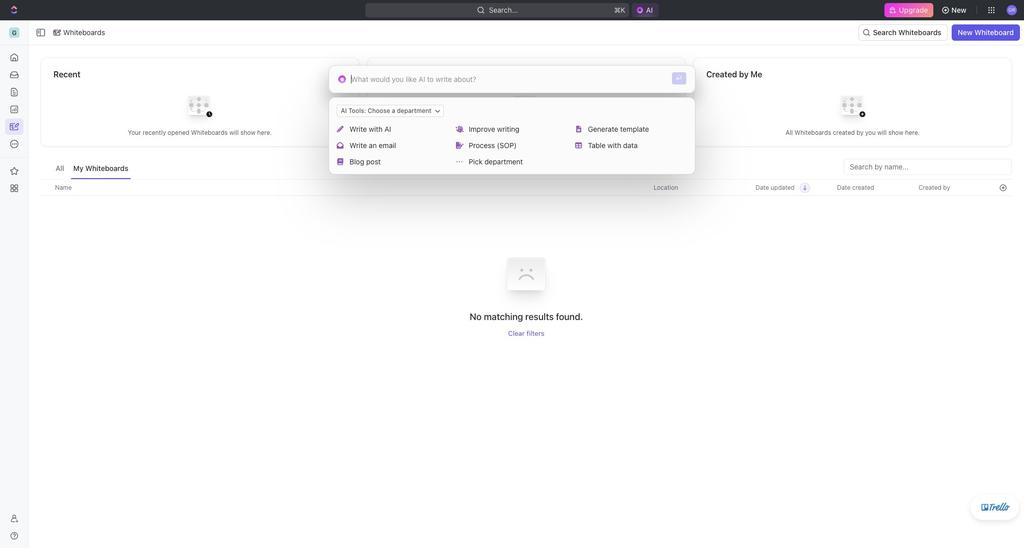 Task type: vqa. For each thing, say whether or not it's contained in the screenshot.
alert
no



Task type: describe. For each thing, give the bounding box(es) containing it.
data
[[623, 141, 638, 150]]

all for all
[[56, 164, 64, 173]]

department inside dropdown button
[[397, 107, 431, 114]]

write an email
[[350, 141, 396, 150]]

matching
[[484, 312, 523, 323]]

pick
[[469, 157, 483, 166]]

blog
[[350, 157, 364, 166]]

opened
[[168, 129, 189, 136]]

your for favorites
[[465, 129, 478, 136]]

your recently opened whiteboards will show here.
[[128, 129, 272, 136]]

1 horizontal spatial by
[[857, 129, 864, 136]]

improve writing button
[[452, 121, 570, 138]]

ai tools: choose a department button
[[337, 105, 444, 117]]

⏎
[[676, 74, 682, 82]]

write with ai
[[350, 125, 391, 133]]

favorites
[[380, 70, 415, 79]]

no matching results found. row
[[41, 244, 1012, 338]]

new button
[[937, 2, 973, 18]]

date updated button
[[749, 180, 810, 196]]

envelope open image
[[337, 142, 344, 149]]

my whiteboards button
[[71, 159, 131, 179]]

row containing name
[[41, 179, 1012, 196]]

new whiteboard button
[[952, 24, 1020, 41]]

recently
[[143, 129, 166, 136]]

results
[[525, 312, 554, 323]]

book image
[[337, 159, 343, 165]]

created by me
[[706, 70, 762, 79]]

you
[[865, 129, 876, 136]]

new for new
[[952, 6, 967, 14]]

my whiteboards
[[73, 164, 128, 173]]

search...
[[489, 6, 518, 14]]

with for write
[[369, 125, 383, 133]]

(sop)
[[497, 141, 517, 150]]

3 will from the left
[[877, 129, 887, 136]]

file signature image
[[456, 142, 463, 149]]

pick department
[[469, 157, 523, 166]]

no favorited whiteboards image
[[506, 88, 547, 129]]

sidebar navigation
[[0, 20, 29, 549]]

generate template button
[[572, 121, 689, 138]]

ai inside the write with ai button
[[385, 125, 391, 133]]

date for date updated
[[756, 184, 769, 191]]

clear
[[508, 330, 525, 338]]

table image
[[575, 142, 582, 149]]

What would you like AI to write about? text field
[[351, 74, 662, 85]]

email
[[379, 141, 396, 150]]

process (sop)
[[469, 141, 517, 150]]

⌘k
[[614, 6, 625, 14]]

no data image
[[496, 244, 557, 311]]

whiteboard
[[975, 28, 1014, 37]]

whiteboards inside button
[[85, 164, 128, 173]]

search whiteboards button
[[859, 24, 948, 41]]

clear filters
[[508, 330, 544, 338]]

no created by me whiteboards image
[[832, 88, 873, 129]]

no recent whiteboards image
[[180, 88, 220, 129]]

new whiteboard
[[958, 28, 1014, 37]]

name
[[55, 184, 72, 191]]

3 here. from the left
[[905, 129, 920, 136]]

tab list containing all
[[53, 159, 131, 179]]

post
[[366, 157, 381, 166]]

search
[[873, 28, 897, 37]]

all for all whiteboards created by you will show here.
[[786, 129, 793, 136]]

1 here. from the left
[[257, 129, 272, 136]]

your favorited whiteboards will show here.
[[465, 129, 588, 136]]

table with data
[[588, 141, 638, 150]]

write for write an email
[[350, 141, 367, 150]]

1 show from the left
[[240, 129, 255, 136]]

pick department button
[[452, 154, 570, 170]]



Task type: locate. For each thing, give the bounding box(es) containing it.
whiteboards left no created by me whiteboards image
[[795, 129, 831, 136]]

whiteboards
[[63, 28, 105, 37], [898, 28, 941, 37], [191, 129, 228, 136], [507, 129, 543, 136], [795, 129, 831, 136], [85, 164, 128, 173]]

all inside button
[[56, 164, 64, 173]]

0 vertical spatial write
[[350, 125, 367, 133]]

ai
[[341, 107, 347, 114], [385, 125, 391, 133]]

table
[[588, 141, 606, 150]]

0 horizontal spatial all
[[56, 164, 64, 173]]

0 horizontal spatial date
[[756, 184, 769, 191]]

0 horizontal spatial show
[[240, 129, 255, 136]]

all button
[[53, 159, 67, 179]]

date
[[756, 184, 769, 191], [837, 184, 851, 191]]

0 horizontal spatial department
[[397, 107, 431, 114]]

write left an
[[350, 141, 367, 150]]

2 date from the left
[[837, 184, 851, 191]]

with up write an email
[[369, 125, 383, 133]]

write right pencil icon
[[350, 125, 367, 133]]

0 horizontal spatial created
[[706, 70, 737, 79]]

no
[[470, 312, 482, 323]]

will right you
[[877, 129, 887, 136]]

0 horizontal spatial with
[[369, 125, 383, 133]]

2 here. from the left
[[573, 129, 588, 136]]

by inside no matching results found. table
[[943, 184, 950, 191]]

⏎ button
[[672, 72, 686, 85]]

1 horizontal spatial with
[[607, 141, 621, 150]]

1 date from the left
[[756, 184, 769, 191]]

template
[[620, 125, 649, 133]]

your for recent
[[128, 129, 141, 136]]

here.
[[257, 129, 272, 136], [573, 129, 588, 136], [905, 129, 920, 136]]

will left file word image
[[545, 129, 555, 136]]

upgrade
[[899, 6, 928, 14]]

0 vertical spatial by
[[739, 70, 749, 79]]

1 horizontal spatial show
[[556, 129, 571, 136]]

will
[[229, 129, 239, 136], [545, 129, 555, 136], [877, 129, 887, 136]]

0 vertical spatial department
[[397, 107, 431, 114]]

updated
[[771, 184, 795, 191]]

created inside no matching results found. table
[[919, 184, 942, 191]]

Search by name... text field
[[850, 159, 1006, 175]]

whiteboards up process (sop) button
[[507, 129, 543, 136]]

no matching results found.
[[470, 312, 583, 323]]

filters
[[527, 330, 544, 338]]

ai tools: choose a department
[[341, 107, 431, 114]]

ai left tools:
[[341, 107, 347, 114]]

by left you
[[857, 129, 864, 136]]

date created button
[[831, 180, 880, 196]]

improve
[[469, 125, 495, 133]]

with
[[369, 125, 383, 133], [607, 141, 621, 150]]

tab list
[[53, 159, 131, 179]]

0 vertical spatial with
[[369, 125, 383, 133]]

an
[[369, 141, 377, 150]]

upgrade link
[[885, 3, 933, 17]]

0 horizontal spatial your
[[128, 129, 141, 136]]

1 vertical spatial department
[[485, 157, 523, 166]]

pencil image
[[337, 126, 344, 133]]

1 horizontal spatial will
[[545, 129, 555, 136]]

0 vertical spatial all
[[786, 129, 793, 136]]

a
[[392, 107, 395, 114]]

2 horizontal spatial will
[[877, 129, 887, 136]]

created for created by
[[919, 184, 942, 191]]

new
[[952, 6, 967, 14], [958, 28, 973, 37]]

by for created by me
[[739, 70, 749, 79]]

1 vertical spatial by
[[857, 129, 864, 136]]

found.
[[556, 312, 583, 323]]

clear filters button
[[508, 330, 544, 338]]

1 horizontal spatial created
[[919, 184, 942, 191]]

write with ai button
[[333, 121, 450, 138]]

created by
[[919, 184, 950, 191]]

search whiteboards
[[873, 28, 941, 37]]

your
[[128, 129, 141, 136], [465, 129, 478, 136]]

1 your from the left
[[128, 129, 141, 136]]

ai tools: choose a department button
[[337, 105, 444, 117]]

write for write with ai
[[350, 125, 367, 133]]

2 show from the left
[[556, 129, 571, 136]]

0 vertical spatial new
[[952, 6, 967, 14]]

no matching results found. table
[[41, 179, 1012, 338]]

2 your from the left
[[465, 129, 478, 136]]

choose
[[368, 107, 390, 114]]

created down 'search by name...' text box
[[919, 184, 942, 191]]

me
[[751, 70, 762, 79]]

write
[[350, 125, 367, 133], [350, 141, 367, 150]]

0 horizontal spatial by
[[739, 70, 749, 79]]

2 horizontal spatial by
[[943, 184, 950, 191]]

1 horizontal spatial ai
[[385, 125, 391, 133]]

tools:
[[349, 107, 366, 114]]

process
[[469, 141, 495, 150]]

1 horizontal spatial all
[[786, 129, 793, 136]]

my
[[73, 164, 83, 173]]

0 horizontal spatial here.
[[257, 129, 272, 136]]

new up new whiteboard
[[952, 6, 967, 14]]

will right no recent whiteboards image
[[229, 129, 239, 136]]

1 vertical spatial new
[[958, 28, 973, 37]]

date inside button
[[837, 184, 851, 191]]

process (sop) button
[[452, 138, 570, 154]]

by for created by
[[943, 184, 950, 191]]

2 vertical spatial by
[[943, 184, 950, 191]]

ai inside ai tools: choose a department button
[[341, 107, 347, 114]]

recent
[[53, 70, 80, 79]]

created for created by me
[[706, 70, 737, 79]]

0 horizontal spatial will
[[229, 129, 239, 136]]

department right a at left
[[397, 107, 431, 114]]

new inside new whiteboard button
[[958, 28, 973, 37]]

whiteboards right the opened
[[191, 129, 228, 136]]

by down 'search by name...' text box
[[943, 184, 950, 191]]

department down (sop)
[[485, 157, 523, 166]]

new inside "new" button
[[952, 6, 967, 14]]

your right "hand sparkles" image
[[465, 129, 478, 136]]

1 horizontal spatial department
[[485, 157, 523, 166]]

all
[[786, 129, 793, 136], [56, 164, 64, 173]]

whiteboards inside button
[[898, 28, 941, 37]]

write an email button
[[333, 138, 450, 154]]

with for table
[[607, 141, 621, 150]]

ai up email on the left top of page
[[385, 125, 391, 133]]

blog post
[[350, 157, 381, 166]]

all whiteboards created by you will show here.
[[786, 129, 920, 136]]

0 vertical spatial created
[[833, 129, 855, 136]]

1 horizontal spatial your
[[465, 129, 478, 136]]

1 horizontal spatial here.
[[573, 129, 588, 136]]

0 horizontal spatial ai
[[341, 107, 347, 114]]

by
[[739, 70, 749, 79], [857, 129, 864, 136], [943, 184, 950, 191]]

1 vertical spatial with
[[607, 141, 621, 150]]

whiteboards down the upgrade
[[898, 28, 941, 37]]

created
[[833, 129, 855, 136], [852, 184, 874, 191]]

row
[[41, 179, 1012, 196]]

0 vertical spatial created
[[706, 70, 737, 79]]

location
[[654, 184, 678, 191]]

hand sparkles image
[[455, 126, 464, 133]]

generate template
[[588, 125, 649, 133]]

1 write from the top
[[350, 125, 367, 133]]

generate
[[588, 125, 618, 133]]

date created
[[837, 184, 874, 191]]

2 horizontal spatial here.
[[905, 129, 920, 136]]

show
[[240, 129, 255, 136], [556, 129, 571, 136], [888, 129, 903, 136]]

3 show from the left
[[888, 129, 903, 136]]

file word image
[[576, 126, 581, 133]]

new for new whiteboard
[[958, 28, 973, 37]]

department
[[397, 107, 431, 114], [485, 157, 523, 166]]

1 horizontal spatial date
[[837, 184, 851, 191]]

created
[[706, 70, 737, 79], [919, 184, 942, 191]]

with left data
[[607, 141, 621, 150]]

whiteboards right the my
[[85, 164, 128, 173]]

new down "new" button
[[958, 28, 973, 37]]

date inside button
[[756, 184, 769, 191]]

1 vertical spatial created
[[852, 184, 874, 191]]

created left me
[[706, 70, 737, 79]]

your left recently
[[128, 129, 141, 136]]

2 will from the left
[[545, 129, 555, 136]]

by left me
[[739, 70, 749, 79]]

created inside date created button
[[852, 184, 874, 191]]

date for date created
[[837, 184, 851, 191]]

table with data button
[[572, 138, 689, 154]]

improve writing
[[469, 125, 519, 133]]

1 vertical spatial created
[[919, 184, 942, 191]]

2 horizontal spatial show
[[888, 129, 903, 136]]

0 vertical spatial ai
[[341, 107, 347, 114]]

1 vertical spatial ai
[[385, 125, 391, 133]]

blog post button
[[333, 154, 450, 170]]

date updated
[[756, 184, 795, 191]]

1 vertical spatial all
[[56, 164, 64, 173]]

whiteboards up recent
[[63, 28, 105, 37]]

2 write from the top
[[350, 141, 367, 150]]

favorited
[[480, 129, 505, 136]]

writing
[[497, 125, 519, 133]]

1 will from the left
[[229, 129, 239, 136]]

1 vertical spatial write
[[350, 141, 367, 150]]



